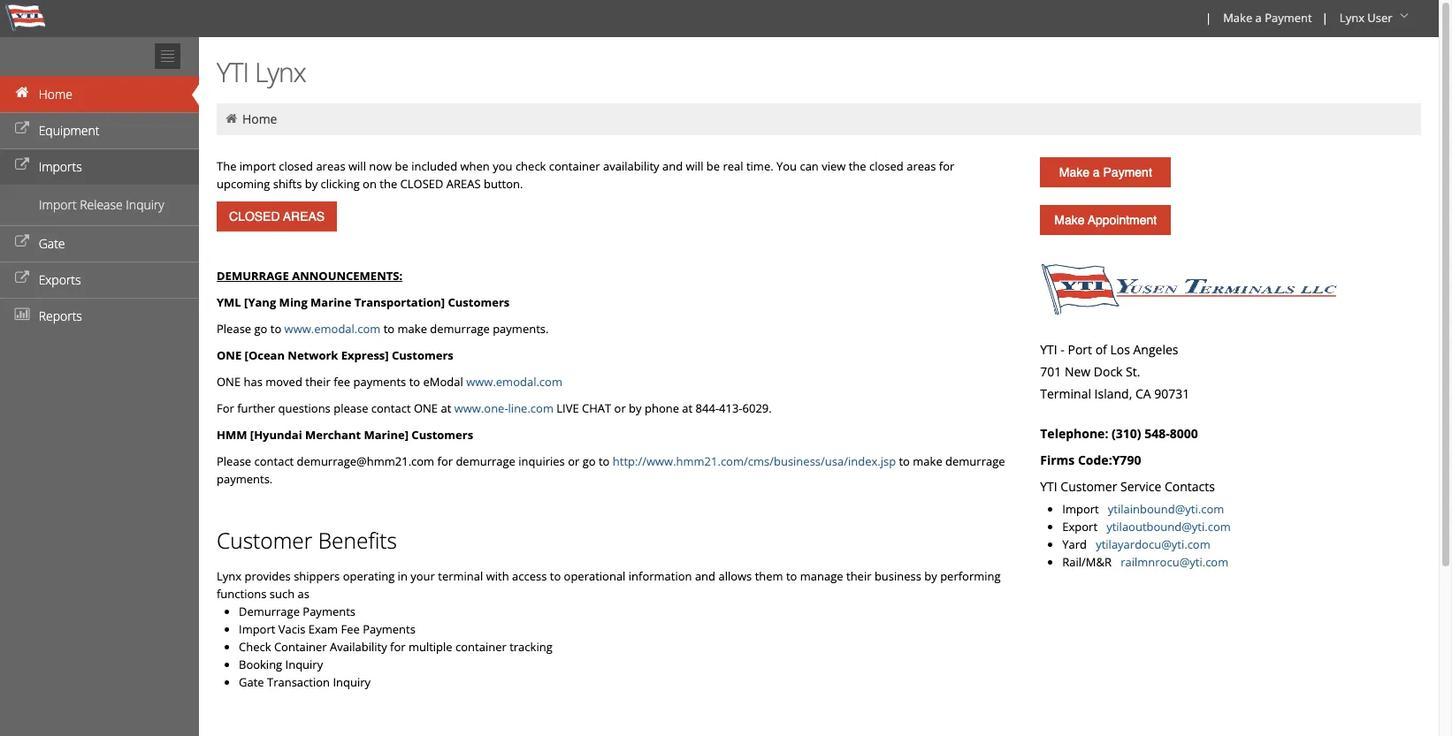 Task type: vqa. For each thing, say whether or not it's contained in the screenshot.


Task type: locate. For each thing, give the bounding box(es) containing it.
1 horizontal spatial areas
[[907, 158, 936, 174]]

customer down the firms code:y790
[[1061, 478, 1117, 495]]

2 horizontal spatial for
[[939, 158, 954, 174]]

0 horizontal spatial will
[[348, 158, 366, 174]]

yti left the -
[[1040, 341, 1057, 358]]

1 vertical spatial container
[[455, 639, 507, 655]]

0 horizontal spatial the
[[380, 176, 397, 192]]

yti - port of los angeles 701 new dock st. terminal island, ca 90731
[[1040, 341, 1190, 402]]

1 vertical spatial and
[[695, 569, 715, 585]]

import up check
[[239, 622, 275, 638]]

1 vertical spatial payments
[[363, 622, 416, 638]]

by right business
[[924, 569, 937, 585]]

container
[[549, 158, 600, 174], [455, 639, 507, 655]]

please for please go to
[[217, 321, 251, 337]]

1 horizontal spatial customer
[[1061, 478, 1117, 495]]

container
[[274, 639, 327, 655]]

please down yml
[[217, 321, 251, 337]]

2 horizontal spatial lynx
[[1340, 10, 1364, 26]]

0 vertical spatial and
[[662, 158, 683, 174]]

0 horizontal spatial areas
[[316, 158, 345, 174]]

gate up exports
[[39, 235, 65, 252]]

1 horizontal spatial gate
[[239, 675, 264, 691]]

1 vertical spatial www.emodal.com link
[[466, 374, 562, 390]]

1 horizontal spatial be
[[706, 158, 720, 174]]

chat
[[582, 401, 611, 417]]

1 vertical spatial www.emodal.com
[[466, 374, 562, 390]]

2 vertical spatial make
[[1054, 213, 1085, 227]]

1 please from the top
[[217, 321, 251, 337]]

of
[[1095, 341, 1107, 358]]

1 vertical spatial inquiry
[[285, 657, 323, 673]]

1 | from the left
[[1205, 10, 1212, 26]]

yti down firms
[[1040, 478, 1057, 495]]

2 horizontal spatial inquiry
[[333, 675, 371, 691]]

0 horizontal spatial www.emodal.com link
[[284, 321, 381, 337]]

external link image
[[13, 272, 31, 285]]

3 external link image from the top
[[13, 236, 31, 248]]

1 horizontal spatial make a payment link
[[1215, 0, 1318, 37]]

0 horizontal spatial customer
[[217, 526, 312, 555]]

reports
[[39, 308, 82, 325]]

1 vertical spatial please
[[217, 454, 251, 470]]

None submit
[[217, 202, 337, 232]]

payments up availability
[[363, 622, 416, 638]]

home link up equipment
[[0, 76, 199, 112]]

contact
[[371, 401, 411, 417], [254, 454, 294, 470]]

customers up emodal
[[392, 348, 453, 363]]

demurrage@hmm21.com
[[297, 454, 434, 470]]

-
[[1061, 341, 1065, 358]]

by left the phone
[[629, 401, 642, 417]]

container left tracking
[[455, 639, 507, 655]]

inquiry down availability
[[333, 675, 371, 691]]

performing
[[940, 569, 1001, 585]]

0 vertical spatial please
[[217, 321, 251, 337]]

or
[[614, 401, 626, 417], [568, 454, 579, 470]]

be right now
[[395, 158, 408, 174]]

[ocean
[[245, 348, 285, 363]]

go down "[yang" on the top
[[254, 321, 267, 337]]

payment up appointment
[[1103, 165, 1152, 180]]

contact down [hyundai
[[254, 454, 294, 470]]

1 horizontal spatial |
[[1322, 10, 1328, 26]]

www.emodal.com down marine
[[284, 321, 381, 337]]

lynx provides shippers operating in your terminal with access to operational information and allows them to manage their business by performing functions such as demurrage payments import vacis exam fee payments check container availability for multiple container tracking booking inquiry gate transaction inquiry
[[217, 569, 1001, 691]]

go
[[254, 321, 267, 337], [582, 454, 596, 470]]

and inside "the import closed areas will now be included when you check container availability and will be real time.  you can view the closed areas for upcoming shifts by clicking on the closed areas button."
[[662, 158, 683, 174]]

areas up clicking
[[316, 158, 345, 174]]

1 horizontal spatial import
[[239, 622, 275, 638]]

import
[[39, 196, 77, 213], [1062, 501, 1099, 517], [239, 622, 275, 638]]

www.emodal.com up www.one-line.com link
[[466, 374, 562, 390]]

2 please from the top
[[217, 454, 251, 470]]

lynx for provides
[[217, 569, 241, 585]]

0 vertical spatial lynx
[[1340, 10, 1364, 26]]

www.emodal.com
[[284, 321, 381, 337], [466, 374, 562, 390]]

0 horizontal spatial their
[[305, 374, 331, 390]]

the
[[849, 158, 866, 174], [380, 176, 397, 192]]

0 horizontal spatial go
[[254, 321, 267, 337]]

areas
[[316, 158, 345, 174], [907, 158, 936, 174]]

home right home icon
[[39, 86, 72, 103]]

release
[[80, 196, 123, 213]]

1 vertical spatial go
[[582, 454, 596, 470]]

external link image left imports
[[13, 159, 31, 172]]

angle down image
[[1395, 10, 1413, 22]]

by right shifts
[[305, 176, 318, 192]]

1 horizontal spatial by
[[629, 401, 642, 417]]

0 vertical spatial by
[[305, 176, 318, 192]]

demurrage left firms
[[945, 454, 1005, 470]]

bar chart image
[[13, 309, 31, 321]]

external link image for imports
[[13, 159, 31, 172]]

1 vertical spatial import
[[1062, 501, 1099, 517]]

import inside lynx provides shippers operating in your terminal with access to operational information and allows them to manage their business by performing functions such as demurrage payments import vacis exam fee payments check container availability for multiple container tracking booking inquiry gate transaction inquiry
[[239, 622, 275, 638]]

customers
[[448, 294, 510, 310], [392, 348, 453, 363], [412, 427, 473, 443]]

business
[[874, 569, 921, 585]]

import release inquiry
[[39, 196, 164, 213]]

one down emodal
[[414, 401, 438, 417]]

fee
[[333, 374, 350, 390]]

external link image inside imports link
[[13, 159, 31, 172]]

1 closed from the left
[[279, 158, 313, 174]]

will up the on
[[348, 158, 366, 174]]

lynx for user
[[1340, 10, 1364, 26]]

external link image
[[13, 123, 31, 135], [13, 159, 31, 172], [13, 236, 31, 248]]

0 horizontal spatial payments
[[303, 604, 356, 620]]

1 vertical spatial gate
[[239, 675, 264, 691]]

at down emodal
[[441, 401, 451, 417]]

0 vertical spatial one
[[217, 348, 242, 363]]

will
[[348, 158, 366, 174], [686, 158, 703, 174]]

1 vertical spatial make a payment
[[1059, 165, 1152, 180]]

gate
[[39, 235, 65, 252], [239, 675, 264, 691]]

exports
[[39, 271, 81, 288]]

0 vertical spatial make a payment link
[[1215, 0, 1318, 37]]

yti inside the yti - port of los angeles 701 new dock st. terminal island, ca 90731
[[1040, 341, 1057, 358]]

benefits
[[318, 526, 397, 555]]

1 vertical spatial contact
[[254, 454, 294, 470]]

gate down booking
[[239, 675, 264, 691]]

one for one [ocean network express] customers
[[217, 348, 242, 363]]

external link image down home icon
[[13, 123, 31, 135]]

the
[[217, 158, 236, 174]]

container inside lynx provides shippers operating in your terminal with access to operational information and allows them to manage their business by performing functions such as demurrage payments import vacis exam fee payments check container availability for multiple container tracking booking inquiry gate transaction inquiry
[[455, 639, 507, 655]]

such
[[270, 586, 295, 602]]

1 vertical spatial payment
[[1103, 165, 1152, 180]]

questions
[[278, 401, 331, 417]]

0 vertical spatial customers
[[448, 294, 510, 310]]

contact down one has moved their fee payments to emodal www.emodal.com
[[371, 401, 411, 417]]

1 vertical spatial yti
[[1040, 341, 1057, 358]]

1 vertical spatial lynx
[[255, 54, 306, 90]]

1 horizontal spatial container
[[549, 158, 600, 174]]

1 vertical spatial one
[[217, 374, 241, 390]]

customer
[[1061, 478, 1117, 495], [217, 526, 312, 555]]

closed right view
[[869, 158, 904, 174]]

home right home image at the left top
[[242, 111, 277, 127]]

one for one has moved their fee payments to emodal www.emodal.com
[[217, 374, 241, 390]]

0 horizontal spatial gate
[[39, 235, 65, 252]]

and left allows in the bottom of the page
[[695, 569, 715, 585]]

2 external link image from the top
[[13, 159, 31, 172]]

0 vertical spatial inquiry
[[126, 196, 164, 213]]

2 areas from the left
[[907, 158, 936, 174]]

0 horizontal spatial closed
[[279, 158, 313, 174]]

0 horizontal spatial at
[[441, 401, 451, 417]]

1 external link image from the top
[[13, 123, 31, 135]]

and
[[662, 158, 683, 174], [695, 569, 715, 585]]

demurrage up emodal
[[430, 321, 490, 337]]

inquiry right release
[[126, 196, 164, 213]]

multiple
[[408, 639, 452, 655]]

lynx inside lynx provides shippers operating in your terminal with access to operational information and allows them to manage their business by performing functions such as demurrage payments import vacis exam fee payments check container availability for multiple container tracking booking inquiry gate transaction inquiry
[[217, 569, 241, 585]]

[yang
[[244, 294, 276, 310]]

go right inquiries
[[582, 454, 596, 470]]

payments. up line.com
[[493, 321, 549, 337]]

lynx user
[[1340, 10, 1392, 26]]

firms
[[1040, 452, 1075, 469]]

0 horizontal spatial payments.
[[217, 471, 273, 487]]

by inside "the import closed areas will now be included when you check container availability and will be real time.  you can view the closed areas for upcoming shifts by clicking on the closed areas button."
[[305, 176, 318, 192]]

yti
[[217, 54, 249, 90], [1040, 341, 1057, 358], [1040, 478, 1057, 495]]

www.emodal.com link down marine
[[284, 321, 381, 337]]

0 vertical spatial payment
[[1265, 10, 1312, 26]]

2 will from the left
[[686, 158, 703, 174]]

import up export
[[1062, 501, 1099, 517]]

inquiry down container on the bottom
[[285, 657, 323, 673]]

inquiry inside import release inquiry link
[[126, 196, 164, 213]]

0 vertical spatial import
[[39, 196, 77, 213]]

reports link
[[0, 298, 199, 334]]

yti up home image at the left top
[[217, 54, 249, 90]]

container right check
[[549, 158, 600, 174]]

0 vertical spatial make
[[1223, 10, 1252, 26]]

shippers
[[294, 569, 340, 585]]

0 vertical spatial make
[[398, 321, 427, 337]]

2 vertical spatial customers
[[412, 427, 473, 443]]

1 vertical spatial payments.
[[217, 471, 273, 487]]

and right availability
[[662, 158, 683, 174]]

areas right view
[[907, 158, 936, 174]]

demurrage
[[217, 268, 289, 284]]

appointment
[[1088, 213, 1157, 227]]

0 horizontal spatial www.emodal.com
[[284, 321, 381, 337]]

2 horizontal spatial import
[[1062, 501, 1099, 517]]

1 horizontal spatial make
[[913, 454, 942, 470]]

for further questions please contact one at www.one-line.com live chat or by phone at 844-413-6029.
[[217, 401, 772, 417]]

0 horizontal spatial home
[[39, 86, 72, 103]]

shifts
[[273, 176, 302, 192]]

1 vertical spatial home
[[242, 111, 277, 127]]

one left the has
[[217, 374, 241, 390]]

2 vertical spatial by
[[924, 569, 937, 585]]

new
[[1065, 363, 1091, 380]]

home link right home image at the left top
[[242, 111, 277, 127]]

1 horizontal spatial their
[[846, 569, 872, 585]]

line.com
[[508, 401, 554, 417]]

0 horizontal spatial make
[[398, 321, 427, 337]]

import down imports
[[39, 196, 77, 213]]

included
[[411, 158, 457, 174]]

1 horizontal spatial home
[[242, 111, 277, 127]]

6029.
[[742, 401, 772, 417]]

time.
[[746, 158, 773, 174]]

0 vertical spatial external link image
[[13, 123, 31, 135]]

please
[[334, 401, 368, 417]]

1 areas from the left
[[316, 158, 345, 174]]

1 vertical spatial external link image
[[13, 159, 31, 172]]

2 vertical spatial yti
[[1040, 478, 1057, 495]]

payments.
[[493, 321, 549, 337], [217, 471, 273, 487]]

real
[[723, 158, 743, 174]]

closed up shifts
[[279, 158, 313, 174]]

closed
[[279, 158, 313, 174], [869, 158, 904, 174]]

home link
[[0, 76, 199, 112], [242, 111, 277, 127]]

or right inquiries
[[568, 454, 579, 470]]

make
[[1223, 10, 1252, 26], [1059, 165, 1089, 180], [1054, 213, 1085, 227]]

yml [yang ming marine transportation] customers
[[217, 294, 510, 310]]

home
[[39, 86, 72, 103], [242, 111, 277, 127]]

be left real
[[706, 158, 720, 174]]

equipment link
[[0, 112, 199, 149]]

customer up provides
[[217, 526, 312, 555]]

one left [ocean
[[217, 348, 242, 363]]

1 vertical spatial for
[[437, 454, 453, 470]]

2 | from the left
[[1322, 10, 1328, 26]]

terminal
[[438, 569, 483, 585]]

0 horizontal spatial by
[[305, 176, 318, 192]]

by inside lynx provides shippers operating in your terminal with access to operational information and allows them to manage their business by performing functions such as demurrage payments import vacis exam fee payments check container availability for multiple container tracking booking inquiry gate transaction inquiry
[[924, 569, 937, 585]]

www.emodal.com link up www.one-line.com link
[[466, 374, 562, 390]]

phone
[[645, 401, 679, 417]]

on
[[363, 176, 377, 192]]

gate link
[[0, 225, 199, 262]]

1 vertical spatial or
[[568, 454, 579, 470]]

information
[[629, 569, 692, 585]]

payments. down hmm
[[217, 471, 273, 487]]

external link image inside equipment 'link'
[[13, 123, 31, 135]]

at left 844-
[[682, 401, 693, 417]]

railmnrocu@yti.com
[[1121, 554, 1229, 570]]

1 vertical spatial their
[[846, 569, 872, 585]]

or right the chat
[[614, 401, 626, 417]]

the right the on
[[380, 176, 397, 192]]

their right manage
[[846, 569, 872, 585]]

please down hmm
[[217, 454, 251, 470]]

be
[[395, 158, 408, 174], [706, 158, 720, 174]]

payment left lynx user
[[1265, 10, 1312, 26]]

demurrage
[[239, 604, 300, 620]]

customers down www.one-
[[412, 427, 473, 443]]

0 vertical spatial make a payment
[[1223, 10, 1312, 26]]

0 horizontal spatial be
[[395, 158, 408, 174]]

1 horizontal spatial or
[[614, 401, 626, 417]]

the right view
[[849, 158, 866, 174]]

0 vertical spatial www.emodal.com link
[[284, 321, 381, 337]]

external link image inside gate link
[[13, 236, 31, 248]]

customers right transportation]
[[448, 294, 510, 310]]

0 horizontal spatial |
[[1205, 10, 1212, 26]]

1 horizontal spatial make a payment
[[1223, 10, 1312, 26]]

yti lynx
[[217, 54, 306, 90]]

external link image up external link image
[[13, 236, 31, 248]]

payments up exam
[[303, 604, 356, 620]]

0 horizontal spatial make a payment link
[[1040, 157, 1171, 187]]

will left real
[[686, 158, 703, 174]]

2 vertical spatial for
[[390, 639, 405, 655]]

please go to www.emodal.com to make demurrage payments.
[[217, 321, 549, 337]]

payments
[[303, 604, 356, 620], [363, 622, 416, 638]]

0 vertical spatial contact
[[371, 401, 411, 417]]

1 horizontal spatial closed
[[869, 158, 904, 174]]

2 vertical spatial import
[[239, 622, 275, 638]]

marine
[[310, 294, 351, 310]]

import ytilainbound@yti.com
[[1062, 501, 1224, 517]]

external link image for gate
[[13, 236, 31, 248]]

0 vertical spatial their
[[305, 374, 331, 390]]

user
[[1367, 10, 1392, 26]]

their left fee
[[305, 374, 331, 390]]



Task type: describe. For each thing, give the bounding box(es) containing it.
code:y790
[[1078, 452, 1141, 469]]

0 horizontal spatial contact
[[254, 454, 294, 470]]

transaction
[[267, 675, 330, 691]]

operational
[[564, 569, 626, 585]]

home image
[[224, 112, 239, 125]]

customers for hmm [hyundai merchant marine] customers
[[412, 427, 473, 443]]

http://www.hmm21.com/cms/business/usa/index.jsp link
[[613, 454, 896, 470]]

demurrage down www.one-
[[456, 454, 515, 470]]

operating
[[343, 569, 395, 585]]

telephone: (310) 548-8000
[[1040, 425, 1198, 442]]

1 vertical spatial customer
[[217, 526, 312, 555]]

1 horizontal spatial inquiry
[[285, 657, 323, 673]]

home image
[[13, 87, 31, 99]]

1 be from the left
[[395, 158, 408, 174]]

ytilayardocu@yti.com link
[[1096, 537, 1210, 553]]

0 vertical spatial a
[[1255, 10, 1262, 26]]

1 horizontal spatial for
[[437, 454, 453, 470]]

ytilainbound@yti.com link
[[1108, 501, 1224, 517]]

1 horizontal spatial payments
[[363, 622, 416, 638]]

1 at from the left
[[441, 401, 451, 417]]

www.emodal.com link for to make demurrage payments.
[[284, 321, 381, 337]]

hmm
[[217, 427, 247, 443]]

www.emodal.com link for one has moved their fee payments to emodal www.emodal.com
[[466, 374, 562, 390]]

please contact demurrage@hmm21.com for demurrage inquiries or go to http://www.hmm21.com/cms/business/usa/index.jsp
[[217, 454, 896, 470]]

booking
[[239, 657, 282, 673]]

demurrage announcements:
[[217, 268, 402, 284]]

in
[[398, 569, 408, 585]]

manage
[[800, 569, 843, 585]]

2 vertical spatial inquiry
[[333, 675, 371, 691]]

clicking
[[321, 176, 360, 192]]

further
[[237, 401, 275, 417]]

dock
[[1094, 363, 1123, 380]]

1 vertical spatial by
[[629, 401, 642, 417]]

check
[[239, 639, 271, 655]]

ytilaoutbound@yti.com link
[[1106, 519, 1231, 535]]

as
[[298, 586, 310, 602]]

1 vertical spatial make a payment link
[[1040, 157, 1171, 187]]

1 vertical spatial make
[[1059, 165, 1089, 180]]

when
[[460, 158, 490, 174]]

island,
[[1094, 386, 1132, 402]]

(310)
[[1112, 425, 1141, 442]]

0 horizontal spatial payment
[[1103, 165, 1152, 180]]

port
[[1068, 341, 1092, 358]]

allows
[[718, 569, 752, 585]]

telephone:
[[1040, 425, 1108, 442]]

customers for one [ocean network express] customers
[[392, 348, 453, 363]]

equipment
[[39, 122, 99, 139]]

import for import release inquiry
[[39, 196, 77, 213]]

8000
[[1170, 425, 1198, 442]]

0 horizontal spatial home link
[[0, 76, 199, 112]]

1 horizontal spatial www.emodal.com
[[466, 374, 562, 390]]

1 will from the left
[[348, 158, 366, 174]]

customer benefits
[[217, 526, 397, 555]]

844-
[[696, 401, 719, 417]]

exports link
[[0, 262, 199, 298]]

please for please contact demurrage@hmm21.com for demurrage inquiries or go to
[[217, 454, 251, 470]]

moved
[[266, 374, 302, 390]]

ytilainbound@yti.com
[[1108, 501, 1224, 517]]

1 vertical spatial the
[[380, 176, 397, 192]]

0 vertical spatial or
[[614, 401, 626, 417]]

you
[[776, 158, 797, 174]]

2 vertical spatial one
[[414, 401, 438, 417]]

los
[[1110, 341, 1130, 358]]

availability
[[330, 639, 387, 655]]

railmnrocu@yti.com link
[[1121, 554, 1229, 570]]

access
[[512, 569, 547, 585]]

export
[[1062, 519, 1103, 535]]

gate inside lynx provides shippers operating in your terminal with access to operational information and allows them to manage their business by performing functions such as demurrage payments import vacis exam fee payments check container availability for multiple container tracking booking inquiry gate transaction inquiry
[[239, 675, 264, 691]]

0 horizontal spatial a
[[1093, 165, 1100, 180]]

0 vertical spatial the
[[849, 158, 866, 174]]

inquiries
[[518, 454, 565, 470]]

payments
[[353, 374, 406, 390]]

one [ocean network express] customers
[[217, 348, 453, 363]]

0 vertical spatial home
[[39, 86, 72, 103]]

their inside lynx provides shippers operating in your terminal with access to operational information and allows them to manage their business by performing functions such as demurrage payments import vacis exam fee payments check container availability for multiple container tracking booking inquiry gate transaction inquiry
[[846, 569, 872, 585]]

2 at from the left
[[682, 401, 693, 417]]

make inside the to make demurrage payments.
[[913, 454, 942, 470]]

you
[[493, 158, 512, 174]]

yml
[[217, 294, 241, 310]]

yard
[[1062, 537, 1093, 553]]

yti customer service contacts
[[1040, 478, 1215, 495]]

0 horizontal spatial or
[[568, 454, 579, 470]]

0 vertical spatial payments.
[[493, 321, 549, 337]]

for inside "the import closed areas will now be included when you check container availability and will be real time.  you can view the closed areas for upcoming shifts by clicking on the closed areas button."
[[939, 158, 954, 174]]

view
[[822, 158, 846, 174]]

and inside lynx provides shippers operating in your terminal with access to operational information and allows them to manage their business by performing functions such as demurrage payments import vacis exam fee payments check container availability for multiple container tracking booking inquiry gate transaction inquiry
[[695, 569, 715, 585]]

button.
[[484, 176, 523, 192]]

0 horizontal spatial make a payment
[[1059, 165, 1152, 180]]

marine]
[[364, 427, 409, 443]]

contacts
[[1165, 478, 1215, 495]]

imports link
[[0, 149, 199, 185]]

functions
[[217, 586, 267, 602]]

service
[[1120, 478, 1161, 495]]

exam
[[308, 622, 338, 638]]

transportation]
[[354, 294, 445, 310]]

the import closed areas will now be included when you check container availability and will be real time.  you can view the closed areas for upcoming shifts by clicking on the closed areas button.
[[217, 158, 954, 192]]

demurrage inside the to make demurrage payments.
[[945, 454, 1005, 470]]

0 vertical spatial gate
[[39, 235, 65, 252]]

payments. inside the to make demurrage payments.
[[217, 471, 273, 487]]

90731
[[1154, 386, 1190, 402]]

vacis
[[278, 622, 305, 638]]

2 be from the left
[[706, 158, 720, 174]]

http://www.hmm21.com/cms/business/usa/index.jsp
[[613, 454, 896, 470]]

hmm [hyundai merchant marine] customers
[[217, 427, 473, 443]]

for inside lynx provides shippers operating in your terminal with access to operational information and allows them to manage their business by performing functions such as demurrage payments import vacis exam fee payments check container availability for multiple container tracking booking inquiry gate transaction inquiry
[[390, 639, 405, 655]]

firms code:y790
[[1040, 452, 1141, 469]]

yti for yti lynx
[[217, 54, 249, 90]]

1 horizontal spatial lynx
[[255, 54, 306, 90]]

1 horizontal spatial payment
[[1265, 10, 1312, 26]]

for
[[217, 401, 234, 417]]

make appointment
[[1054, 213, 1157, 227]]

upcoming
[[217, 176, 270, 192]]

2 closed from the left
[[869, 158, 904, 174]]

ca
[[1135, 386, 1151, 402]]

1 horizontal spatial go
[[582, 454, 596, 470]]

live
[[556, 401, 579, 417]]

areas
[[446, 176, 481, 192]]

announcements:
[[292, 268, 402, 284]]

external link image for equipment
[[13, 123, 31, 135]]

emodal
[[423, 374, 463, 390]]

yti for yti - port of los angeles 701 new dock st. terminal island, ca 90731
[[1040, 341, 1057, 358]]

import for import ytilainbound@yti.com
[[1062, 501, 1099, 517]]

548-
[[1144, 425, 1170, 442]]

import release inquiry link
[[0, 192, 199, 218]]

one has moved their fee payments to emodal www.emodal.com
[[217, 374, 562, 390]]

to inside the to make demurrage payments.
[[899, 454, 910, 470]]

availability
[[603, 158, 659, 174]]

yti for yti customer service contacts
[[1040, 478, 1057, 495]]

imports
[[39, 158, 82, 175]]

lynx user link
[[1332, 0, 1419, 37]]

closed
[[400, 176, 443, 192]]

to make demurrage payments.
[[217, 454, 1005, 487]]

container inside "the import closed areas will now be included when you check container availability and will be real time.  you can view the closed areas for upcoming shifts by clicking on the closed areas button."
[[549, 158, 600, 174]]

1 horizontal spatial home link
[[242, 111, 277, 127]]

1 horizontal spatial contact
[[371, 401, 411, 417]]

0 vertical spatial customer
[[1061, 478, 1117, 495]]



